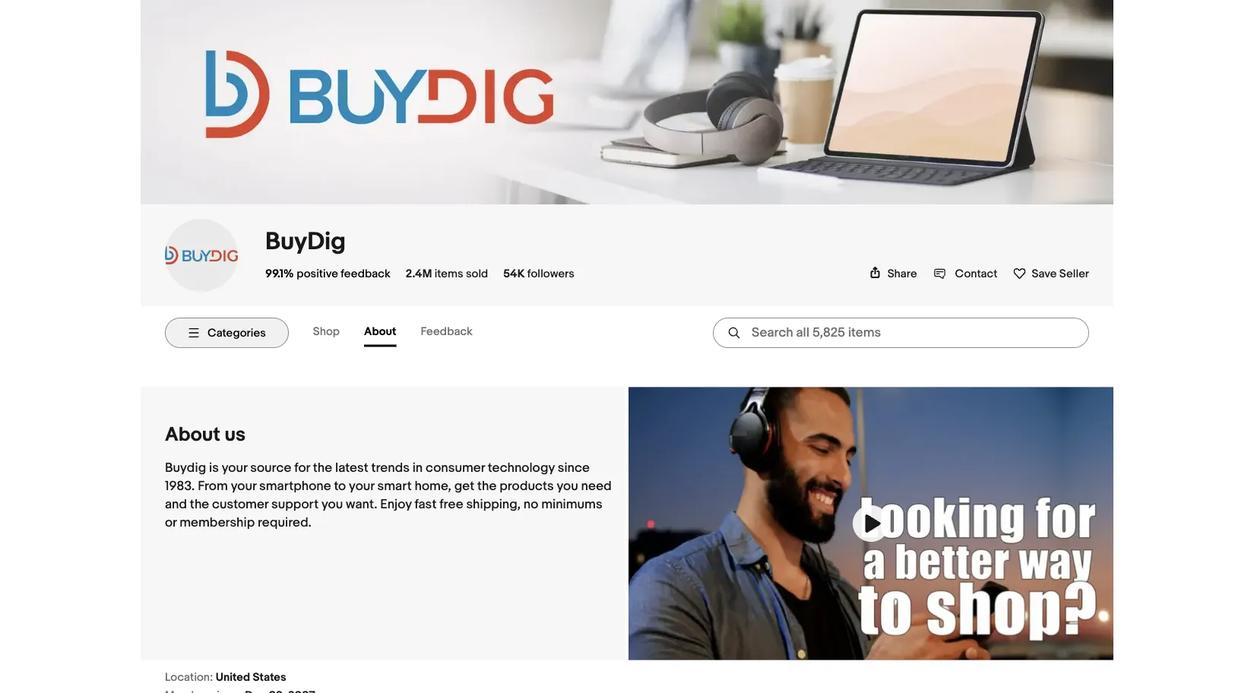 Task type: locate. For each thing, give the bounding box(es) containing it.
99.1%
[[265, 267, 294, 280]]

share
[[888, 267, 917, 280]]

the down from
[[190, 497, 209, 513]]

free
[[439, 497, 463, 513]]

united
[[216, 670, 250, 684]]

2.4m items sold
[[406, 267, 488, 280]]

2 vertical spatial the
[[190, 497, 209, 513]]

location: united states
[[165, 670, 286, 684]]

2 horizontal spatial the
[[477, 478, 497, 494]]

your
[[222, 460, 247, 476], [231, 478, 256, 494], [349, 478, 374, 494]]

latest
[[335, 460, 368, 476]]

smart
[[377, 478, 412, 494]]

the up shipping,
[[477, 478, 497, 494]]

about
[[364, 325, 396, 339], [165, 423, 220, 447]]

you up the minimums
[[557, 478, 578, 494]]

in
[[412, 460, 423, 476]]

feedback
[[421, 325, 473, 339]]

99.1% positive feedback
[[265, 267, 390, 280]]

you
[[557, 478, 578, 494], [321, 497, 343, 513]]

buydig is your source for the latest trends in consumer technology since 1983. from your smartphone to your smart home, get the products you need and the customer support you want. enjoy fast free shipping, no minimums or membership required.
[[165, 460, 612, 531]]

states
[[253, 670, 286, 684]]

1 vertical spatial about
[[165, 423, 220, 447]]

need
[[581, 478, 612, 494]]

1 horizontal spatial about
[[364, 325, 396, 339]]

about up buydig at bottom
[[165, 423, 220, 447]]

feedback
[[341, 267, 390, 280]]

2.4m
[[406, 267, 432, 280]]

0 horizontal spatial about
[[165, 423, 220, 447]]

categories button
[[165, 318, 289, 348]]

tab list
[[313, 319, 497, 347]]

0 horizontal spatial the
[[190, 497, 209, 513]]

54k
[[503, 267, 525, 280]]

tab list containing shop
[[313, 319, 497, 347]]

shipping,
[[466, 497, 521, 513]]

about right shop in the left top of the page
[[364, 325, 396, 339]]

about for about us
[[165, 423, 220, 447]]

your up want.
[[349, 478, 374, 494]]

you down to
[[321, 497, 343, 513]]

minimums
[[541, 497, 602, 513]]

and
[[165, 497, 187, 513]]

1 vertical spatial you
[[321, 497, 343, 513]]

share button
[[869, 267, 917, 280]]

save seller button
[[1013, 264, 1089, 280]]

items
[[435, 267, 463, 280]]

54k followers
[[503, 267, 575, 280]]

the right for
[[313, 460, 332, 476]]

about inside tab list
[[364, 325, 396, 339]]

0 vertical spatial about
[[364, 325, 396, 339]]

want.
[[346, 497, 377, 513]]

the
[[313, 460, 332, 476], [477, 478, 497, 494], [190, 497, 209, 513]]

1 horizontal spatial you
[[557, 478, 578, 494]]

0 vertical spatial the
[[313, 460, 332, 476]]

buydig
[[165, 460, 206, 476]]

about us
[[165, 423, 246, 447]]



Task type: describe. For each thing, give the bounding box(es) containing it.
to
[[334, 478, 346, 494]]

contact
[[955, 267, 998, 280]]

products
[[500, 478, 554, 494]]

your right is
[[222, 460, 247, 476]]

technology
[[488, 460, 555, 476]]

consumer
[[426, 460, 485, 476]]

us
[[225, 423, 246, 447]]

from
[[198, 478, 228, 494]]

1 vertical spatial the
[[477, 478, 497, 494]]

for
[[294, 460, 310, 476]]

home,
[[415, 478, 451, 494]]

1983.
[[165, 478, 195, 494]]

sold
[[466, 267, 488, 280]]

0 horizontal spatial you
[[321, 497, 343, 513]]

or
[[165, 515, 177, 531]]

buydig link
[[265, 227, 346, 257]]

since
[[558, 460, 590, 476]]

Search all 5,825 items field
[[713, 318, 1089, 348]]

is
[[209, 460, 219, 476]]

shop
[[313, 325, 340, 339]]

your up customer
[[231, 478, 256, 494]]

1 horizontal spatial the
[[313, 460, 332, 476]]

membership
[[180, 515, 255, 531]]

0 vertical spatial you
[[557, 478, 578, 494]]

save
[[1032, 267, 1057, 280]]

save seller
[[1032, 267, 1089, 280]]

get
[[454, 478, 474, 494]]

source
[[250, 460, 291, 476]]

required.
[[258, 515, 311, 531]]

support
[[271, 497, 319, 513]]

customer
[[212, 497, 268, 513]]

location:
[[165, 670, 213, 684]]

categories
[[208, 326, 266, 340]]

buydig image
[[165, 246, 238, 264]]

no
[[524, 497, 538, 513]]

trends
[[371, 460, 410, 476]]

seller
[[1059, 267, 1089, 280]]

fast
[[415, 497, 437, 513]]

enjoy
[[380, 497, 412, 513]]

about for about
[[364, 325, 396, 339]]

smartphone
[[259, 478, 331, 494]]

buydig
[[265, 227, 346, 257]]

contact link
[[934, 267, 998, 280]]

positive
[[297, 267, 338, 280]]

followers
[[527, 267, 575, 280]]



Task type: vqa. For each thing, say whether or not it's contained in the screenshot.
customer
yes



